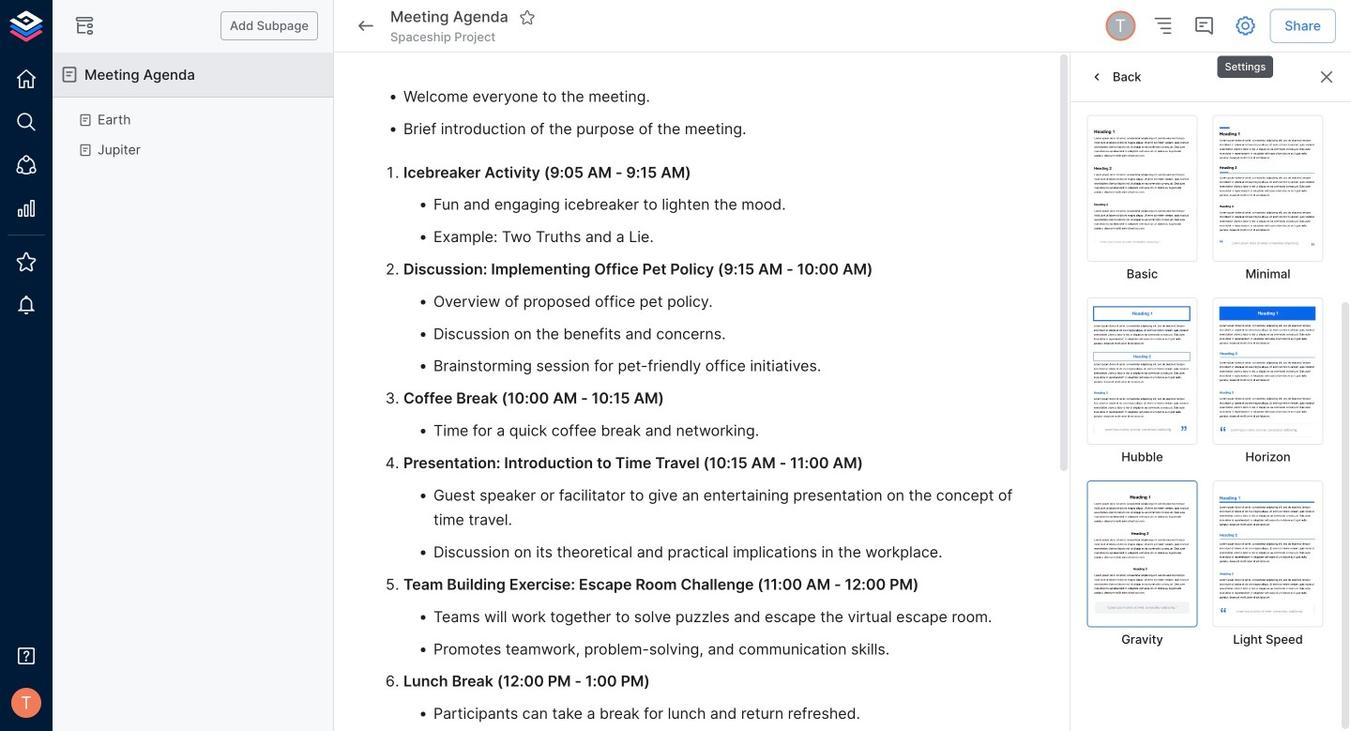 Task type: vqa. For each thing, say whether or not it's contained in the screenshot.
settings IMAGE
yes



Task type: locate. For each thing, give the bounding box(es) containing it.
favorite image
[[519, 9, 536, 26]]

comments image
[[1193, 15, 1216, 37]]

tooltip
[[1216, 43, 1276, 80]]



Task type: describe. For each thing, give the bounding box(es) containing it.
hide wiki image
[[73, 15, 96, 37]]

go back image
[[355, 15, 377, 37]]

settings image
[[1235, 15, 1257, 37]]

table of contents image
[[1152, 15, 1175, 37]]



